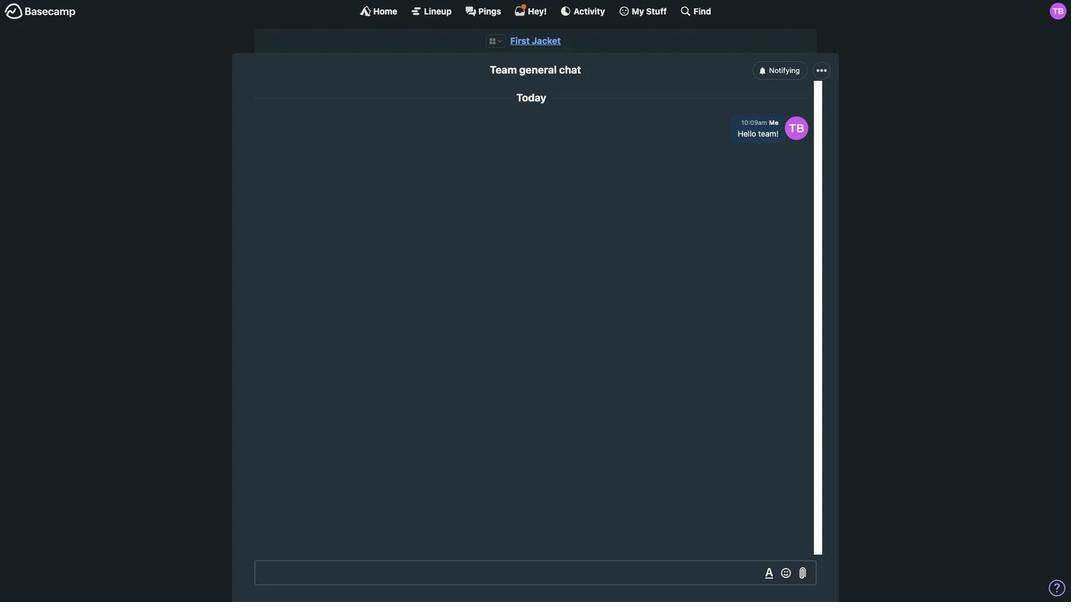 Task type: locate. For each thing, give the bounding box(es) containing it.
10:09am
[[741, 119, 767, 126]]

stuff
[[646, 6, 667, 16]]

tyler black image
[[1050, 3, 1067, 20]]

hey!
[[528, 6, 547, 16]]

first jacket link
[[510, 36, 561, 46]]

hello
[[738, 129, 756, 138]]

tyler black image
[[785, 116, 808, 140]]

None text field
[[254, 561, 817, 586]]

10:09am element
[[741, 119, 767, 126]]

home link
[[360, 6, 397, 17]]

lineup link
[[411, 6, 452, 17]]

first jacket
[[510, 36, 561, 46]]

switch accounts image
[[4, 3, 76, 20]]

jacket
[[532, 36, 561, 46]]

main element
[[0, 0, 1071, 22]]

team!
[[758, 129, 779, 138]]

activity link
[[560, 6, 605, 17]]

chat
[[559, 64, 581, 76]]

hey! button
[[515, 4, 547, 17]]

my stuff button
[[618, 6, 667, 17]]

my stuff
[[632, 6, 667, 16]]



Task type: describe. For each thing, give the bounding box(es) containing it.
pings button
[[465, 6, 501, 17]]

activity
[[574, 6, 605, 16]]

find
[[694, 6, 711, 16]]

10:09am hello team!
[[738, 119, 779, 138]]

pings
[[478, 6, 501, 16]]

team
[[490, 64, 517, 76]]

today
[[516, 92, 546, 104]]

notifying link
[[752, 62, 808, 80]]

lineup
[[424, 6, 452, 16]]

team general chat
[[490, 64, 581, 76]]

find button
[[680, 6, 711, 17]]

first
[[510, 36, 530, 46]]

general
[[519, 64, 557, 76]]

10:09am link
[[741, 119, 767, 126]]

home
[[373, 6, 397, 16]]

my
[[632, 6, 644, 16]]

notifying
[[769, 66, 800, 75]]



Task type: vqa. For each thing, say whether or not it's contained in the screenshot.
top MESSAGE.
no



